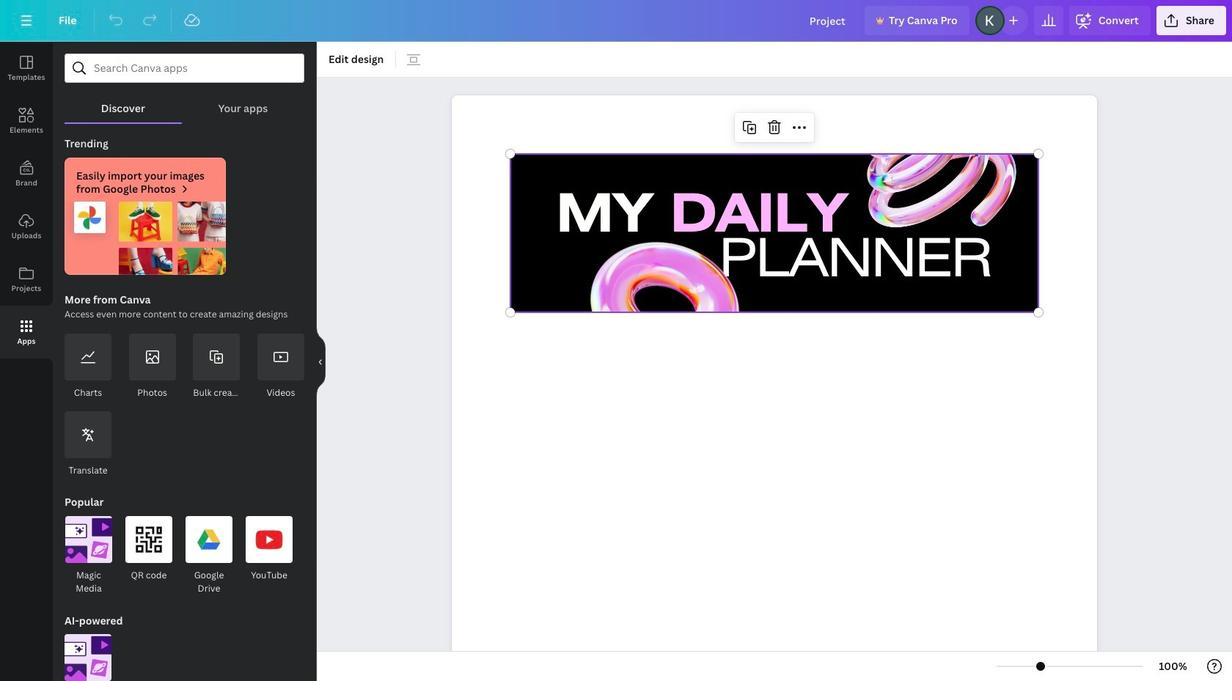 Task type: vqa. For each thing, say whether or not it's contained in the screenshot.
BLUE GREY MINIMALIST MODERN BUSINESS CARD image
no



Task type: describe. For each thing, give the bounding box(es) containing it.
Zoom button
[[1150, 655, 1198, 679]]

Search Canva apps search field
[[94, 54, 275, 82]]

main menu bar
[[0, 0, 1233, 42]]



Task type: locate. For each thing, give the bounding box(es) containing it.
side panel tab list
[[0, 42, 53, 359]]

the google photos logo is positioned on the left side. to the right of the logo, there is a grid containing four images. these images display colorful shoes, shirts, or chairs. image
[[65, 202, 226, 275]]

None text field
[[452, 88, 1098, 682]]

hide image
[[316, 327, 326, 397]]

Design title text field
[[798, 6, 859, 35]]



